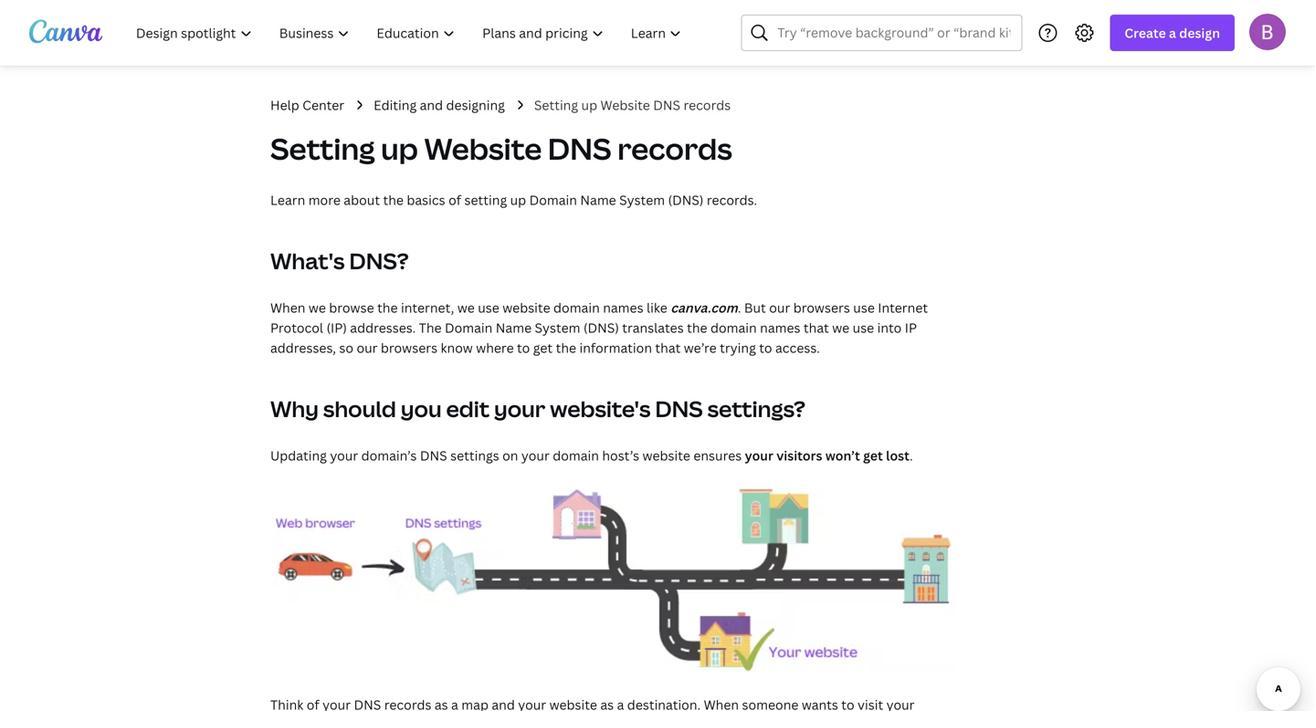 Task type: vqa. For each thing, say whether or not it's contained in the screenshot.
YOUR
yes



Task type: describe. For each thing, give the bounding box(es) containing it.
domain inside . but our browsers use internet protocol (ip) addresses. the domain name system (dns) translates the domain names that we use into ip addresses, so our browsers know where to get the information that we're trying to access.
[[445, 319, 493, 337]]

system inside . but our browsers use internet protocol (ip) addresses. the domain name system (dns) translates the domain names that we use into ip addresses, so our browsers know where to get the information that we're trying to access.
[[535, 319, 580, 337]]

top level navigation element
[[124, 15, 697, 51]]

so
[[339, 339, 353, 357]]

website's
[[550, 394, 651, 424]]

names inside . but our browsers use internet protocol (ip) addresses. the domain name system (dns) translates the domain names that we use into ip addresses, so our browsers know where to get the information that we're trying to access.
[[760, 319, 801, 337]]

2 vertical spatial domain
[[553, 447, 599, 464]]

internet
[[878, 299, 928, 316]]

setting up website dns records link
[[534, 95, 731, 115]]

help center link
[[270, 95, 344, 115]]

create a design
[[1125, 24, 1220, 42]]

your right on
[[521, 447, 550, 464]]

2 horizontal spatial up
[[581, 96, 597, 114]]

but
[[744, 299, 766, 316]]

Try "remove background" or "brand kit" search field
[[778, 16, 1010, 50]]

why should you edit your website's dns settings?
[[270, 394, 806, 424]]

access.
[[775, 339, 820, 357]]

your up on
[[494, 394, 546, 424]]

use left into
[[853, 319, 874, 337]]

the
[[419, 319, 442, 337]]

browse
[[329, 299, 374, 316]]

0 vertical spatial setting up website dns records
[[534, 96, 731, 114]]

the up addresses.
[[377, 299, 398, 316]]

1 vertical spatial our
[[357, 339, 378, 357]]

your left 'domain's'
[[330, 447, 358, 464]]

learn more about the basics of setting up domain name system (dns) records.
[[270, 191, 757, 209]]

and
[[420, 96, 443, 114]]

the up we're
[[687, 319, 707, 337]]

won't
[[826, 447, 860, 464]]

name inside . but our browsers use internet protocol (ip) addresses. the domain name system (dns) translates the domain names that we use into ip addresses, so our browsers know where to get the information that we're trying to access.
[[496, 319, 532, 337]]

1 horizontal spatial .
[[910, 447, 913, 464]]

records.
[[707, 191, 757, 209]]

internet,
[[401, 299, 454, 316]]

we're
[[684, 339, 717, 357]]

1 horizontal spatial website
[[643, 447, 690, 464]]

(ip)
[[326, 319, 347, 337]]

help center
[[270, 96, 344, 114]]

0 vertical spatial system
[[619, 191, 665, 209]]

bob builder image
[[1249, 13, 1286, 50]]

editing
[[374, 96, 417, 114]]

1 horizontal spatial browsers
[[793, 299, 850, 316]]

0 vertical spatial domain
[[554, 299, 600, 316]]

where
[[476, 339, 514, 357]]

. inside . but our browsers use internet protocol (ip) addresses. the domain name system (dns) translates the domain names that we use into ip addresses, so our browsers know where to get the information that we're trying to access.
[[738, 299, 741, 316]]

0 horizontal spatial we
[[309, 299, 326, 316]]

help
[[270, 96, 299, 114]]

more
[[308, 191, 341, 209]]

1 horizontal spatial our
[[769, 299, 790, 316]]

1 vertical spatial records
[[618, 129, 732, 169]]

domain inside . but our browsers use internet protocol (ip) addresses. the domain name system (dns) translates the domain names that we use into ip addresses, so our browsers know where to get the information that we're trying to access.
[[711, 319, 757, 337]]

basics
[[407, 191, 445, 209]]

use up where
[[478, 299, 499, 316]]

editing and designing
[[374, 96, 505, 114]]

addresses,
[[270, 339, 336, 357]]

(dns) inside . but our browsers use internet protocol (ip) addresses. the domain name system (dns) translates the domain names that we use into ip addresses, so our browsers know where to get the information that we're trying to access.
[[584, 319, 619, 337]]

1 horizontal spatial we
[[457, 299, 475, 316]]

0 vertical spatial domain
[[529, 191, 577, 209]]

into
[[877, 319, 902, 337]]

on
[[502, 447, 518, 464]]

get inside . but our browsers use internet protocol (ip) addresses. the domain name system (dns) translates the domain names that we use into ip addresses, so our browsers know where to get the information that we're trying to access.
[[533, 339, 553, 357]]

create
[[1125, 24, 1166, 42]]

canva.com
[[671, 299, 738, 316]]

design
[[1179, 24, 1220, 42]]

host's
[[602, 447, 639, 464]]

0 horizontal spatial setting
[[270, 129, 375, 169]]

what's
[[270, 246, 345, 276]]

know
[[441, 339, 473, 357]]



Task type: locate. For each thing, give the bounding box(es) containing it.
1 vertical spatial .
[[910, 447, 913, 464]]

dns
[[653, 96, 680, 114], [548, 129, 612, 169], [655, 394, 703, 424], [420, 447, 447, 464]]

1 vertical spatial get
[[863, 447, 883, 464]]

edit
[[446, 394, 490, 424]]

website up where
[[503, 299, 550, 316]]

1 horizontal spatial website
[[601, 96, 650, 114]]

1 horizontal spatial system
[[619, 191, 665, 209]]

we up 'protocol'
[[309, 299, 326, 316]]

1 vertical spatial setting
[[270, 129, 375, 169]]

when we browse the internet, we use website domain names like canva.com
[[270, 299, 738, 316]]

website right host's
[[643, 447, 690, 464]]

1 vertical spatial domain
[[711, 319, 757, 337]]

like
[[647, 299, 667, 316]]

0 vertical spatial .
[[738, 299, 741, 316]]

trying
[[720, 339, 756, 357]]

ip
[[905, 319, 917, 337]]

dns?
[[349, 246, 409, 276]]

1 horizontal spatial (dns)
[[668, 191, 704, 209]]

.
[[738, 299, 741, 316], [910, 447, 913, 464]]

to right trying
[[759, 339, 772, 357]]

0 vertical spatial name
[[580, 191, 616, 209]]

domain up trying
[[711, 319, 757, 337]]

to right where
[[517, 339, 530, 357]]

0 horizontal spatial to
[[517, 339, 530, 357]]

about
[[344, 191, 380, 209]]

our right so
[[357, 339, 378, 357]]

domain left host's
[[553, 447, 599, 464]]

0 vertical spatial website
[[503, 299, 550, 316]]

1 vertical spatial that
[[655, 339, 681, 357]]

1 vertical spatial (dns)
[[584, 319, 619, 337]]

1 horizontal spatial domain
[[529, 191, 577, 209]]

browsers
[[793, 299, 850, 316], [381, 339, 438, 357]]

1 to from the left
[[517, 339, 530, 357]]

system down when we browse the internet, we use website domain names like canva.com
[[535, 319, 580, 337]]

lost
[[886, 447, 910, 464]]

0 vertical spatial website
[[601, 96, 650, 114]]

ensures
[[694, 447, 742, 464]]

why
[[270, 394, 319, 424]]

1 horizontal spatial that
[[804, 319, 829, 337]]

0 horizontal spatial names
[[603, 299, 643, 316]]

setting down center
[[270, 129, 375, 169]]

1 vertical spatial up
[[381, 129, 418, 169]]

0 horizontal spatial domain
[[445, 319, 493, 337]]

translates
[[622, 319, 684, 337]]

0 horizontal spatial website
[[503, 299, 550, 316]]

domain
[[554, 299, 600, 316], [711, 319, 757, 337], [553, 447, 599, 464]]

learn
[[270, 191, 305, 209]]

your left visitors on the bottom right of the page
[[745, 447, 773, 464]]

website
[[601, 96, 650, 114], [424, 129, 542, 169]]

domain's
[[361, 447, 417, 464]]

settings
[[450, 447, 499, 464]]

. but our browsers use internet protocol (ip) addresses. the domain name system (dns) translates the domain names that we use into ip addresses, so our browsers know where to get the information that we're trying to access.
[[270, 299, 928, 357]]

of
[[449, 191, 461, 209]]

1 vertical spatial browsers
[[381, 339, 438, 357]]

names left like
[[603, 299, 643, 316]]

1 vertical spatial domain
[[445, 319, 493, 337]]

1 horizontal spatial setting
[[534, 96, 578, 114]]

1 horizontal spatial names
[[760, 319, 801, 337]]

domain right "setting" in the left top of the page
[[529, 191, 577, 209]]

0 vertical spatial our
[[769, 299, 790, 316]]

settings?
[[707, 394, 806, 424]]

0 horizontal spatial name
[[496, 319, 532, 337]]

browsers up access.
[[793, 299, 850, 316]]

that down translates
[[655, 339, 681, 357]]

1 vertical spatial names
[[760, 319, 801, 337]]

use
[[478, 299, 499, 316], [853, 299, 875, 316], [853, 319, 874, 337]]

setting
[[464, 191, 507, 209]]

we right the internet,
[[457, 299, 475, 316]]

get left lost
[[863, 447, 883, 464]]

domain
[[529, 191, 577, 209], [445, 319, 493, 337]]

up
[[581, 96, 597, 114], [381, 129, 418, 169], [510, 191, 526, 209]]

the
[[383, 191, 404, 209], [377, 299, 398, 316], [687, 319, 707, 337], [556, 339, 576, 357]]

protocol
[[270, 319, 323, 337]]

(dns) left records.
[[668, 191, 704, 209]]

designing
[[446, 96, 505, 114]]

. right won't on the bottom of page
[[910, 447, 913, 464]]

a
[[1169, 24, 1176, 42]]

1 vertical spatial system
[[535, 319, 580, 337]]

0 vertical spatial (dns)
[[668, 191, 704, 209]]

0 horizontal spatial up
[[381, 129, 418, 169]]

0 horizontal spatial get
[[533, 339, 553, 357]]

names
[[603, 299, 643, 316], [760, 319, 801, 337]]

0 horizontal spatial browsers
[[381, 339, 438, 357]]

we left into
[[832, 319, 850, 337]]

1 vertical spatial setting up website dns records
[[270, 129, 732, 169]]

you
[[401, 394, 442, 424]]

that up access.
[[804, 319, 829, 337]]

center
[[302, 96, 344, 114]]

1 vertical spatial website
[[643, 447, 690, 464]]

the right about at the left of the page
[[383, 191, 404, 209]]

0 vertical spatial up
[[581, 96, 597, 114]]

records
[[684, 96, 731, 114], [618, 129, 732, 169]]

visitors
[[777, 447, 822, 464]]

setting up website dns records
[[534, 96, 731, 114], [270, 129, 732, 169]]

use left internet
[[853, 299, 875, 316]]

get
[[533, 339, 553, 357], [863, 447, 883, 464]]

system left records.
[[619, 191, 665, 209]]

2 vertical spatial up
[[510, 191, 526, 209]]

setting
[[534, 96, 578, 114], [270, 129, 375, 169]]

setting right 'designing'
[[534, 96, 578, 114]]

domain up information in the left of the page
[[554, 299, 600, 316]]

updating
[[270, 447, 327, 464]]

(dns)
[[668, 191, 704, 209], [584, 319, 619, 337]]

our right but in the top of the page
[[769, 299, 790, 316]]

0 vertical spatial setting
[[534, 96, 578, 114]]

0 vertical spatial that
[[804, 319, 829, 337]]

2 horizontal spatial we
[[832, 319, 850, 337]]

addresses.
[[350, 319, 416, 337]]

1 horizontal spatial get
[[863, 447, 883, 464]]

what's dns?
[[270, 246, 409, 276]]

we inside . but our browsers use internet protocol (ip) addresses. the domain name system (dns) translates the domain names that we use into ip addresses, so our browsers know where to get the information that we're trying to access.
[[832, 319, 850, 337]]

the left information in the left of the page
[[556, 339, 576, 357]]

1 vertical spatial name
[[496, 319, 532, 337]]

0 vertical spatial records
[[684, 96, 731, 114]]

0 horizontal spatial .
[[738, 299, 741, 316]]

name
[[580, 191, 616, 209], [496, 319, 532, 337]]

create a design button
[[1110, 15, 1235, 51]]

(dns) up information in the left of the page
[[584, 319, 619, 337]]

0 vertical spatial browsers
[[793, 299, 850, 316]]

editing and designing link
[[374, 95, 505, 115]]

0 horizontal spatial that
[[655, 339, 681, 357]]

0 horizontal spatial website
[[424, 129, 542, 169]]

should
[[323, 394, 396, 424]]

0 horizontal spatial system
[[535, 319, 580, 337]]

0 vertical spatial names
[[603, 299, 643, 316]]

when
[[270, 299, 305, 316]]

0 vertical spatial get
[[533, 339, 553, 357]]

0 horizontal spatial our
[[357, 339, 378, 357]]

information
[[580, 339, 652, 357]]

. left but in the top of the page
[[738, 299, 741, 316]]

your
[[494, 394, 546, 424], [330, 447, 358, 464], [521, 447, 550, 464], [745, 447, 773, 464]]

names up access.
[[760, 319, 801, 337]]

system
[[619, 191, 665, 209], [535, 319, 580, 337]]

1 horizontal spatial name
[[580, 191, 616, 209]]

to
[[517, 339, 530, 357], [759, 339, 772, 357]]

1 horizontal spatial up
[[510, 191, 526, 209]]

1 vertical spatial website
[[424, 129, 542, 169]]

that
[[804, 319, 829, 337], [655, 339, 681, 357]]

browsers down the
[[381, 339, 438, 357]]

website
[[503, 299, 550, 316], [643, 447, 690, 464]]

updating your domain's dns settings on your domain host's website ensures your visitors won't get lost .
[[270, 447, 913, 464]]

2 to from the left
[[759, 339, 772, 357]]

we
[[309, 299, 326, 316], [457, 299, 475, 316], [832, 319, 850, 337]]

0 horizontal spatial (dns)
[[584, 319, 619, 337]]

get right where
[[533, 339, 553, 357]]

our
[[769, 299, 790, 316], [357, 339, 378, 357]]

1 horizontal spatial to
[[759, 339, 772, 357]]

domain up know
[[445, 319, 493, 337]]



